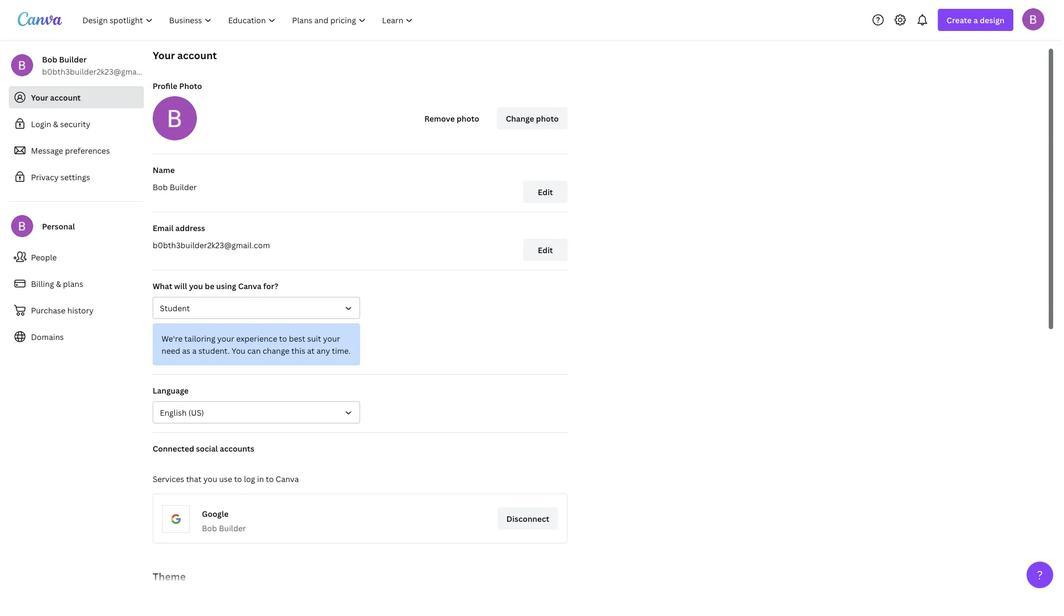Task type: locate. For each thing, give the bounding box(es) containing it.
1 vertical spatial edit button
[[524, 239, 568, 261]]

you for that
[[204, 474, 217, 485]]

0 vertical spatial you
[[189, 281, 203, 291]]

remove photo button
[[416, 107, 488, 130]]

2 edit button from the top
[[524, 239, 568, 261]]

theme
[[153, 570, 186, 584]]

login
[[31, 119, 51, 129]]

you for will
[[189, 281, 203, 291]]

will
[[174, 281, 187, 291]]

your account
[[153, 48, 217, 62], [31, 92, 81, 103]]

tailoring
[[185, 333, 216, 344]]

purchase history link
[[9, 299, 144, 322]]

? button
[[1027, 562, 1054, 589]]

1 edit from the top
[[538, 187, 553, 197]]

student.
[[199, 346, 230, 356]]

security
[[60, 119, 90, 129]]

0 vertical spatial account
[[177, 48, 217, 62]]

your up student.
[[217, 333, 235, 344]]

1 vertical spatial &
[[56, 279, 61, 289]]

canva right in
[[276, 474, 299, 485]]

student
[[160, 303, 190, 314]]

builder
[[59, 54, 87, 64], [170, 182, 197, 192], [219, 523, 246, 534]]

2 horizontal spatial bob
[[202, 523, 217, 534]]

your account up "photo"
[[153, 48, 217, 62]]

bob for bob builder
[[153, 182, 168, 192]]

edit for bob builder
[[538, 187, 553, 197]]

message
[[31, 145, 63, 156]]

bob inside google bob builder
[[202, 523, 217, 534]]

canva
[[238, 281, 262, 291], [276, 474, 299, 485]]

at
[[307, 346, 315, 356]]

0 horizontal spatial your
[[217, 333, 235, 344]]

1 horizontal spatial builder
[[170, 182, 197, 192]]

0 horizontal spatial a
[[192, 346, 197, 356]]

& right login
[[53, 119, 58, 129]]

0 vertical spatial edit
[[538, 187, 553, 197]]

builder down name
[[170, 182, 197, 192]]

google bob builder
[[202, 509, 246, 534]]

connected social accounts
[[153, 444, 254, 454]]

a inside "we're tailoring your experience to best suit your need as a student. you can change this at any time."
[[192, 346, 197, 356]]

to for experience
[[279, 333, 287, 344]]

2 edit from the top
[[538, 245, 553, 255]]

disconnect button
[[498, 508, 558, 530]]

2 vertical spatial builder
[[219, 523, 246, 534]]

0 horizontal spatial your
[[31, 92, 48, 103]]

a
[[974, 15, 979, 25], [192, 346, 197, 356]]

0 vertical spatial your account
[[153, 48, 217, 62]]

bob inside bob builder b0bth3builder2k23@gmail.com
[[42, 54, 57, 64]]

1 your from the left
[[217, 333, 235, 344]]

top level navigation element
[[75, 9, 423, 31]]

2 photo from the left
[[536, 113, 559, 124]]

photo inside button
[[536, 113, 559, 124]]

builder up the your account link
[[59, 54, 87, 64]]

to left the log
[[234, 474, 242, 485]]

1 vertical spatial edit
[[538, 245, 553, 255]]

you left be
[[189, 281, 203, 291]]

your
[[153, 48, 175, 62], [31, 92, 48, 103]]

0 horizontal spatial photo
[[457, 113, 480, 124]]

people link
[[9, 246, 144, 268]]

0 horizontal spatial to
[[234, 474, 242, 485]]

1 photo from the left
[[457, 113, 480, 124]]

1 horizontal spatial bob
[[153, 182, 168, 192]]

bob down name
[[153, 182, 168, 192]]

canva left for? at the left top of the page
[[238, 281, 262, 291]]

account up "login & security" in the left top of the page
[[50, 92, 81, 103]]

your account up "login & security" in the left top of the page
[[31, 92, 81, 103]]

bob builder image
[[1023, 8, 1045, 30]]

design
[[980, 15, 1005, 25]]

a left design
[[974, 15, 979, 25]]

(us)
[[189, 408, 204, 418]]

edit
[[538, 187, 553, 197], [538, 245, 553, 255]]

create
[[947, 15, 972, 25]]

english (us)
[[160, 408, 204, 418]]

& left plans at top
[[56, 279, 61, 289]]

2 vertical spatial bob
[[202, 523, 217, 534]]

any
[[317, 346, 330, 356]]

b0bth3builder2k23@gmail.com up the your account link
[[42, 66, 159, 77]]

1 edit button from the top
[[524, 181, 568, 203]]

0 vertical spatial builder
[[59, 54, 87, 64]]

change
[[263, 346, 290, 356]]

message preferences link
[[9, 139, 144, 162]]

0 horizontal spatial builder
[[59, 54, 87, 64]]

account up "photo"
[[177, 48, 217, 62]]

0 horizontal spatial bob
[[42, 54, 57, 64]]

best
[[289, 333, 306, 344]]

b0bth3builder2k23@gmail.com down address
[[153, 240, 270, 250]]

photo
[[457, 113, 480, 124], [536, 113, 559, 124]]

your up profile
[[153, 48, 175, 62]]

privacy
[[31, 172, 59, 182]]

0 horizontal spatial canva
[[238, 281, 262, 291]]

message preferences
[[31, 145, 110, 156]]

to up "change"
[[279, 333, 287, 344]]

be
[[205, 281, 215, 291]]

0 vertical spatial &
[[53, 119, 58, 129]]

bob up the your account link
[[42, 54, 57, 64]]

to right in
[[266, 474, 274, 485]]

1 horizontal spatial your
[[323, 333, 340, 344]]

plans
[[63, 279, 83, 289]]

b0bth3builder2k23@gmail.com
[[42, 66, 159, 77], [153, 240, 270, 250]]

billing & plans link
[[9, 273, 144, 295]]

your up login
[[31, 92, 48, 103]]

1 horizontal spatial your account
[[153, 48, 217, 62]]

2 horizontal spatial to
[[279, 333, 287, 344]]

to for use
[[234, 474, 242, 485]]

domains link
[[9, 326, 144, 348]]

0 vertical spatial edit button
[[524, 181, 568, 203]]

1 vertical spatial bob
[[153, 182, 168, 192]]

your up any
[[323, 333, 340, 344]]

0 vertical spatial bob
[[42, 54, 57, 64]]

you
[[189, 281, 203, 291], [204, 474, 217, 485]]

you left use
[[204, 474, 217, 485]]

1 vertical spatial a
[[192, 346, 197, 356]]

bob
[[42, 54, 57, 64], [153, 182, 168, 192], [202, 523, 217, 534]]

remove photo
[[425, 113, 480, 124]]

you
[[232, 346, 246, 356]]

1 horizontal spatial photo
[[536, 113, 559, 124]]

0 horizontal spatial account
[[50, 92, 81, 103]]

social
[[196, 444, 218, 454]]

photo for change photo
[[536, 113, 559, 124]]

in
[[257, 474, 264, 485]]

1 vertical spatial canva
[[276, 474, 299, 485]]

0 horizontal spatial your account
[[31, 92, 81, 103]]

history
[[67, 305, 94, 316]]

1 vertical spatial you
[[204, 474, 217, 485]]

to inside "we're tailoring your experience to best suit your need as a student. you can change this at any time."
[[279, 333, 287, 344]]

1 horizontal spatial canva
[[276, 474, 299, 485]]

&
[[53, 119, 58, 129], [56, 279, 61, 289]]

1 horizontal spatial your
[[153, 48, 175, 62]]

your account link
[[9, 86, 144, 108]]

2 horizontal spatial builder
[[219, 523, 246, 534]]

builder inside bob builder b0bth3builder2k23@gmail.com
[[59, 54, 87, 64]]

a right as
[[192, 346, 197, 356]]

purchase history
[[31, 305, 94, 316]]

we're tailoring your experience to best suit your need as a student. you can change this at any time.
[[162, 333, 351, 356]]

1 horizontal spatial to
[[266, 474, 274, 485]]

1 horizontal spatial account
[[177, 48, 217, 62]]

remove
[[425, 113, 455, 124]]

edit button
[[524, 181, 568, 203], [524, 239, 568, 261]]

& for billing
[[56, 279, 61, 289]]

photo right the change
[[536, 113, 559, 124]]

photo inside button
[[457, 113, 480, 124]]

1 vertical spatial account
[[50, 92, 81, 103]]

settings
[[60, 172, 90, 182]]

privacy settings
[[31, 172, 90, 182]]

people
[[31, 252, 57, 263]]

can
[[247, 346, 261, 356]]

1 horizontal spatial a
[[974, 15, 979, 25]]

billing & plans
[[31, 279, 83, 289]]

builder down google
[[219, 523, 246, 534]]

google
[[202, 509, 229, 519]]

bob down google
[[202, 523, 217, 534]]

1 vertical spatial builder
[[170, 182, 197, 192]]

account
[[177, 48, 217, 62], [50, 92, 81, 103]]

photo right remove
[[457, 113, 480, 124]]

a inside dropdown button
[[974, 15, 979, 25]]

edit button for b0bth3builder2k23@gmail.com
[[524, 239, 568, 261]]

0 vertical spatial a
[[974, 15, 979, 25]]



Task type: describe. For each thing, give the bounding box(es) containing it.
change photo button
[[497, 107, 568, 130]]

edit for b0bth3builder2k23@gmail.com
[[538, 245, 553, 255]]

?
[[1038, 568, 1044, 583]]

english
[[160, 408, 187, 418]]

this
[[292, 346, 305, 356]]

name
[[153, 165, 175, 175]]

preferences
[[65, 145, 110, 156]]

profile photo
[[153, 81, 202, 91]]

change photo
[[506, 113, 559, 124]]

bob builder
[[153, 182, 197, 192]]

photo for remove photo
[[457, 113, 480, 124]]

1 vertical spatial your account
[[31, 92, 81, 103]]

connected
[[153, 444, 194, 454]]

we're
[[162, 333, 183, 344]]

use
[[219, 474, 232, 485]]

2 your from the left
[[323, 333, 340, 344]]

what will you be using canva for?
[[153, 281, 278, 291]]

Student button
[[153, 297, 360, 319]]

1 vertical spatial your
[[31, 92, 48, 103]]

domains
[[31, 332, 64, 342]]

Language: English (US) button
[[153, 402, 360, 424]]

language
[[153, 386, 189, 396]]

for?
[[263, 281, 278, 291]]

0 vertical spatial your
[[153, 48, 175, 62]]

that
[[186, 474, 202, 485]]

suit
[[307, 333, 321, 344]]

services
[[153, 474, 184, 485]]

create a design
[[947, 15, 1005, 25]]

1 vertical spatial b0bth3builder2k23@gmail.com
[[153, 240, 270, 250]]

accounts
[[220, 444, 254, 454]]

email
[[153, 223, 174, 233]]

bob builder b0bth3builder2k23@gmail.com
[[42, 54, 159, 77]]

address
[[175, 223, 205, 233]]

personal
[[42, 221, 75, 232]]

photo
[[179, 81, 202, 91]]

disconnect
[[507, 514, 550, 524]]

builder inside google bob builder
[[219, 523, 246, 534]]

log
[[244, 474, 255, 485]]

email address
[[153, 223, 205, 233]]

purchase
[[31, 305, 66, 316]]

time.
[[332, 346, 351, 356]]

experience
[[236, 333, 277, 344]]

profile
[[153, 81, 178, 91]]

billing
[[31, 279, 54, 289]]

login & security
[[31, 119, 90, 129]]

0 vertical spatial b0bth3builder2k23@gmail.com
[[42, 66, 159, 77]]

create a design button
[[938, 9, 1014, 31]]

need
[[162, 346, 180, 356]]

change
[[506, 113, 535, 124]]

services that you use to log in to canva
[[153, 474, 299, 485]]

edit button for bob builder
[[524, 181, 568, 203]]

privacy settings link
[[9, 166, 144, 188]]

what
[[153, 281, 172, 291]]

builder for bob builder b0bth3builder2k23@gmail.com
[[59, 54, 87, 64]]

bob for bob builder b0bth3builder2k23@gmail.com
[[42, 54, 57, 64]]

0 vertical spatial canva
[[238, 281, 262, 291]]

as
[[182, 346, 190, 356]]

using
[[216, 281, 236, 291]]

builder for bob builder
[[170, 182, 197, 192]]

& for login
[[53, 119, 58, 129]]

login & security link
[[9, 113, 144, 135]]



Task type: vqa. For each thing, say whether or not it's contained in the screenshot.
have
no



